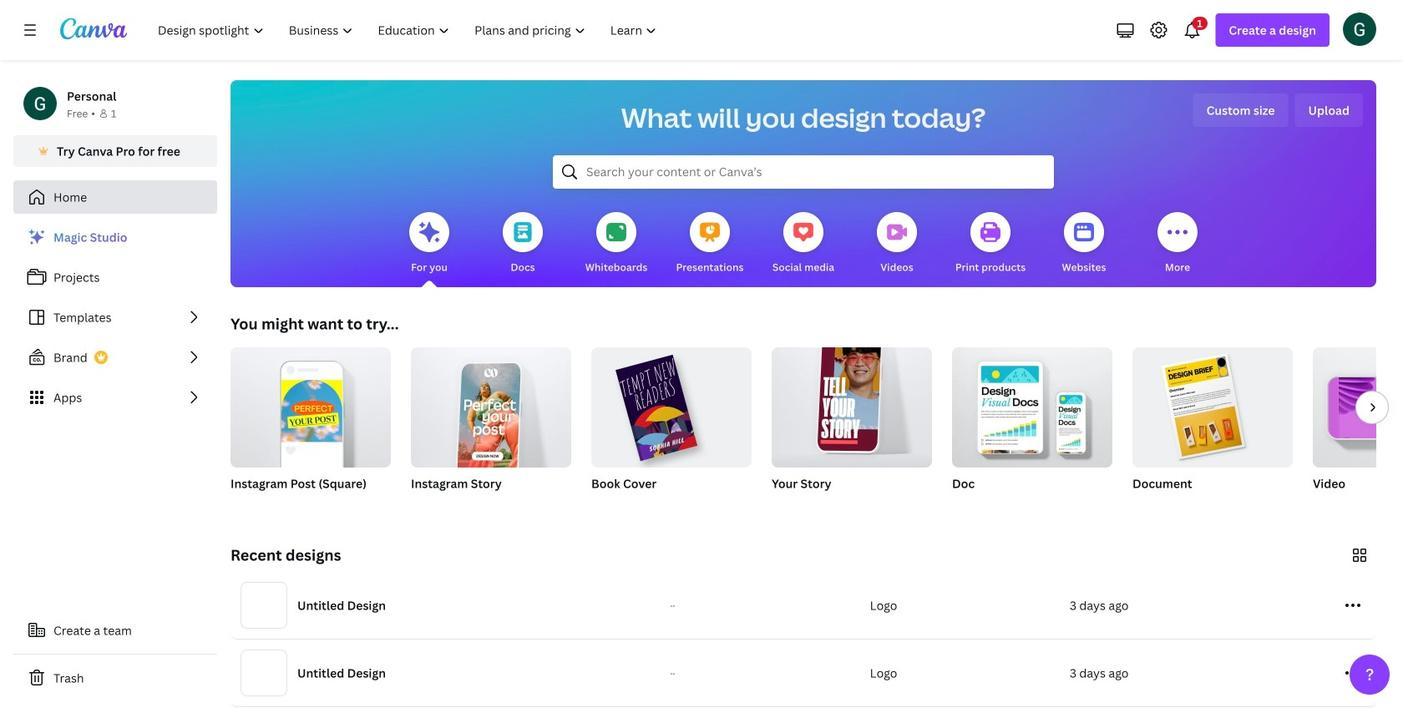 Task type: describe. For each thing, give the bounding box(es) containing it.
greg robinson image
[[1344, 12, 1377, 46]]



Task type: locate. For each thing, give the bounding box(es) containing it.
Search search field
[[587, 156, 1021, 188]]

top level navigation element
[[147, 13, 671, 47]]

group
[[772, 338, 933, 513], [772, 338, 933, 468], [231, 341, 391, 513], [231, 341, 391, 468], [411, 341, 572, 513], [411, 341, 572, 478], [592, 341, 752, 513], [592, 341, 752, 468], [953, 341, 1113, 513], [953, 341, 1113, 468], [1133, 341, 1294, 513], [1133, 341, 1294, 468], [1314, 348, 1404, 513], [1314, 348, 1404, 468]]

None search field
[[553, 155, 1055, 189]]

list
[[13, 221, 217, 414]]



Task type: vqa. For each thing, say whether or not it's contained in the screenshot.
Create a design at the top
no



